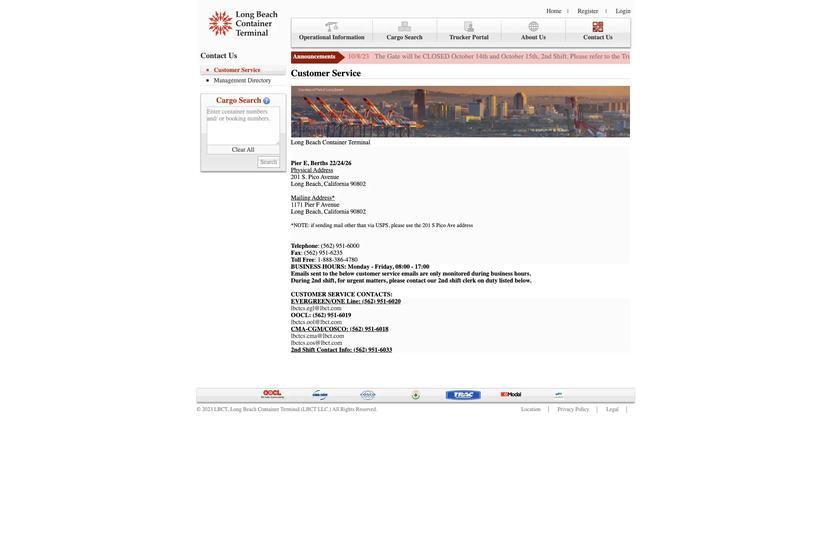 Task type: locate. For each thing, give the bounding box(es) containing it.
all right the llc.)
[[332, 406, 339, 413]]

shift
[[302, 347, 315, 353]]

business hours:
[[291, 263, 346, 270]]

beach, inside pier e, berths 22/24/26 physical address 201 s. pico avenue long beach, california 90802
[[306, 181, 323, 187]]

california up address*
[[324, 181, 349, 187]]

0 vertical spatial menu bar
[[291, 18, 631, 47]]

1 vertical spatial please
[[389, 277, 405, 284]]

1 vertical spatial california
[[324, 208, 349, 215]]

beach right the ​​​​​​​​​​​​​​​​​​​​​​​​​​​​​​​​​​​long
[[306, 139, 321, 146]]

cargo inside cargo search link
[[387, 34, 403, 41]]

1 horizontal spatial search
[[405, 34, 423, 41]]

cargo up will
[[387, 34, 403, 41]]

2 horizontal spatial us
[[606, 34, 613, 41]]

0 vertical spatial cargo search
[[387, 34, 423, 41]]

1 horizontal spatial contact us
[[584, 34, 613, 41]]

:
[[318, 243, 320, 249], [301, 249, 303, 256], [314, 256, 316, 263]]

1 california from the top
[[324, 181, 349, 187]]

1 vertical spatial beach,
[[306, 208, 323, 215]]

avenue down berths
[[321, 174, 339, 181]]

0 vertical spatial long
[[291, 181, 304, 187]]

beach, inside mailing address* 1171 pier f avenue long beach, california 90802​
[[306, 208, 323, 215]]

contact down lbctcs.cma@lbct.com link
[[317, 347, 338, 353]]

contact us
[[584, 34, 613, 41], [200, 51, 237, 60]]

gate
[[387, 52, 400, 60], [640, 52, 653, 60]]

california up mail
[[324, 208, 349, 215]]

web
[[673, 52, 685, 60]]

1171
[[291, 201, 303, 208]]

contact
[[407, 277, 426, 284]]

long right the lbct, in the left of the page
[[230, 406, 242, 413]]

pier left 'e,'
[[291, 160, 302, 167]]

gate right the
[[387, 52, 400, 60]]

pier left f
[[305, 201, 315, 208]]

to right refer
[[605, 52, 610, 60]]

888-
[[323, 256, 334, 263]]

search up be
[[405, 34, 423, 41]]

business
[[491, 270, 513, 277]]

386-
[[334, 256, 345, 263]]

(562) left 1-
[[304, 249, 318, 256]]

1 horizontal spatial us
[[539, 34, 546, 41]]

1 vertical spatial container
[[258, 406, 279, 413]]

0 horizontal spatial all
[[247, 146, 254, 153]]

lbctcs.egl@lbct.com
[[291, 305, 342, 312]]

1 horizontal spatial customer
[[291, 68, 330, 79]]

15th,
[[525, 52, 540, 60]]

the left the below
[[330, 270, 338, 277]]

to
[[605, 52, 610, 60], [323, 270, 328, 277]]

0 horizontal spatial gate
[[387, 52, 400, 60]]

cargo down management
[[216, 96, 237, 105]]

mailing address* 1171 pier f avenue long beach, california 90802​
[[291, 194, 366, 215]]

0 horizontal spatial cargo
[[216, 96, 237, 105]]

1 vertical spatial 201
[[423, 222, 431, 229]]

trucker
[[450, 34, 471, 41]]

2 horizontal spatial for
[[765, 52, 773, 60]]

sent
[[311, 270, 321, 277]]

us inside about us link
[[539, 34, 546, 41]]

please down 08:00
[[389, 277, 405, 284]]

0 vertical spatial container
[[323, 139, 347, 146]]

clear all button
[[207, 145, 280, 154]]

california inside mailing address* 1171 pier f avenue long beach, california 90802​
[[324, 208, 349, 215]]

management directory link
[[206, 77, 285, 84]]

cargo search up will
[[387, 34, 423, 41]]

register link
[[578, 8, 598, 15]]

1 horizontal spatial :
[[314, 256, 316, 263]]

0 vertical spatial all
[[247, 146, 254, 153]]

| right home link
[[568, 8, 569, 15]]

contact up refer
[[584, 34, 604, 41]]

0 horizontal spatial october
[[452, 52, 474, 60]]

llc.)
[[318, 406, 331, 413]]

0 vertical spatial beach,
[[306, 181, 323, 187]]

0 horizontal spatial :
[[301, 249, 303, 256]]

menu bar containing customer service
[[200, 66, 289, 86]]

14th
[[476, 52, 488, 60]]

s.
[[302, 174, 307, 181]]

duty
[[486, 277, 498, 284]]

0 horizontal spatial contact
[[200, 51, 227, 60]]

lbctcs.cos@lbct.com link
[[291, 340, 342, 347]]

4780
[[345, 256, 358, 263]]

beach, up if at the left top of page
[[306, 208, 323, 215]]

1 horizontal spatial gate
[[640, 52, 653, 60]]

long up "mailing"
[[291, 181, 304, 187]]

1 horizontal spatial all
[[332, 406, 339, 413]]

closed
[[423, 52, 450, 60]]

emails are
[[402, 270, 428, 277]]

service inside customer service management directory
[[241, 67, 261, 74]]

0 vertical spatial avenue
[[321, 174, 339, 181]]

clear
[[232, 146, 245, 153]]

1 vertical spatial to
[[323, 270, 328, 277]]

©
[[197, 406, 201, 413]]

about
[[521, 34, 538, 41]]

address
[[313, 167, 333, 174]]

Enter container numbers and/ or booking numbers.  text field
[[207, 107, 280, 145]]

evergreen/one
[[291, 298, 345, 305]]

1 vertical spatial contact us
[[200, 51, 237, 60]]

2 beach, from the top
[[306, 208, 323, 215]]

service
[[382, 270, 400, 277]]

contact up management
[[200, 51, 227, 60]]

1 vertical spatial contact
[[200, 51, 227, 60]]

1 horizontal spatial to
[[605, 52, 610, 60]]

pico right s
[[436, 222, 446, 229]]

1 horizontal spatial |
[[606, 8, 607, 15]]

lbctcs.cma@lbct.com link
[[291, 333, 344, 340]]

for right page
[[701, 52, 710, 60]]

1 vertical spatial cargo search
[[216, 96, 261, 105]]

the left "truck"
[[612, 52, 620, 60]]

menu bar
[[291, 18, 631, 47], [200, 66, 289, 86]]

pier inside pier e, berths 22/24/26 physical address 201 s. pico avenue long beach, california 90802
[[291, 160, 302, 167]]

1 horizontal spatial menu bar
[[291, 18, 631, 47]]

2 october from the left
[[501, 52, 524, 60]]

lbctcs.cma@lbct.com
[[291, 333, 344, 340]]

0 vertical spatial cargo
[[387, 34, 403, 41]]

beach right the lbct, in the left of the page
[[243, 406, 257, 413]]

rights
[[341, 406, 355, 413]]

customer inside customer service management directory
[[214, 67, 240, 74]]

1 vertical spatial cargo
[[216, 96, 237, 105]]

2nd left shift
[[291, 347, 301, 353]]

0 horizontal spatial beach
[[243, 406, 257, 413]]

-
[[371, 263, 373, 270], [411, 263, 413, 270]]

contact inside menu bar
[[584, 34, 604, 41]]

terminal up 22/24/26
[[348, 139, 370, 146]]

mail
[[334, 222, 343, 229]]

avenue right f
[[321, 201, 339, 208]]

customer up management
[[214, 67, 240, 74]]

0 vertical spatial 201
[[291, 174, 300, 181]]

1 horizontal spatial service
[[332, 68, 361, 79]]

1 beach, from the top
[[306, 181, 323, 187]]

pier inside mailing address* 1171 pier f avenue long beach, california 90802​
[[305, 201, 315, 208]]

0 horizontal spatial menu bar
[[200, 66, 289, 86]]

gate right "truck"
[[640, 52, 653, 60]]

long up *note:
[[291, 208, 304, 215]]

0 vertical spatial to
[[605, 52, 610, 60]]

0 horizontal spatial 201
[[291, 174, 300, 181]]

1 vertical spatial avenue
[[321, 201, 339, 208]]

e,
[[303, 160, 309, 167]]

us inside the contact us link
[[606, 34, 613, 41]]

avenue inside mailing address* 1171 pier f avenue long beach, california 90802​
[[321, 201, 339, 208]]

gate
[[732, 52, 743, 60]]

0 horizontal spatial to
[[323, 270, 328, 277]]

october
[[452, 52, 474, 60], [501, 52, 524, 60]]

us for about us link
[[539, 34, 546, 41]]

0 horizontal spatial pico
[[308, 174, 319, 181]]

container
[[323, 139, 347, 146], [258, 406, 279, 413]]

| left login link
[[606, 8, 607, 15]]

berths
[[311, 160, 328, 167]]

october right "and"
[[501, 52, 524, 60]]

1 vertical spatial pier
[[305, 201, 315, 208]]

menu bar containing operational information
[[291, 18, 631, 47]]

1 | from the left
[[568, 8, 569, 15]]

1 horizontal spatial cargo
[[387, 34, 403, 41]]

2 horizontal spatial contact
[[584, 34, 604, 41]]

1 horizontal spatial 201
[[423, 222, 431, 229]]

customer service
[[291, 68, 361, 79]]

search inside menu bar
[[405, 34, 423, 41]]

cargo search down management directory link
[[216, 96, 261, 105]]

1 horizontal spatial -
[[411, 263, 413, 270]]

2nd
[[541, 52, 552, 60], [311, 277, 321, 284], [438, 277, 448, 284], [291, 347, 301, 353]]

contact us up refer
[[584, 34, 613, 41]]

friday,
[[375, 263, 394, 270]]

0 vertical spatial contact
[[584, 34, 604, 41]]

1 vertical spatial all
[[332, 406, 339, 413]]

terminal left "(lbct"
[[280, 406, 300, 413]]

search down management directory link
[[239, 96, 261, 105]]

6000
[[347, 243, 360, 249]]

0 vertical spatial please
[[391, 222, 405, 229]]

details
[[745, 52, 763, 60]]

cargo search link
[[373, 20, 437, 42]]

2 | from the left
[[606, 8, 607, 15]]

toll
[[291, 256, 301, 263]]

0 horizontal spatial -
[[371, 263, 373, 270]]

10/8/23
[[348, 52, 369, 60]]

(562) right the info:
[[354, 347, 367, 353]]

1 october from the left
[[452, 52, 474, 60]]

(562) down "6019"
[[350, 326, 363, 333]]

please inside telephone : (562) 951-6000 fax : (562) 951-6235 toll free : 1-888-386-4780 business hours: monday - friday, 08:00 - 17:00 emails sent to the below customer service emails are only monitored during business hours. ​ ​during 2nd shift, for urgent matters, please contact our 2nd shift clerk on duty listed below.
[[389, 277, 405, 284]]

0 vertical spatial beach
[[306, 139, 321, 146]]

the
[[375, 52, 385, 60]]

201 left s
[[423, 222, 431, 229]]

0 horizontal spatial |
[[568, 8, 569, 15]]

|
[[568, 8, 569, 15], [606, 8, 607, 15]]

all
[[247, 146, 254, 153], [332, 406, 339, 413]]

to right sent
[[323, 270, 328, 277]]

0 vertical spatial california
[[324, 181, 349, 187]]

long inside pier e, berths 22/24/26 physical address 201 s. pico avenue long beach, california 90802
[[291, 181, 304, 187]]

legal link
[[607, 406, 619, 413]]

0 horizontal spatial contact us
[[200, 51, 237, 60]]

service up management directory link
[[241, 67, 261, 74]]

privacy policy
[[558, 406, 589, 413]]

1 vertical spatial menu bar
[[200, 66, 289, 86]]

201 left s.
[[291, 174, 300, 181]]

beach, down address
[[306, 181, 323, 187]]

1 vertical spatial long
[[291, 208, 304, 215]]

address
[[457, 222, 473, 229]]

- left friday, at the left
[[371, 263, 373, 270]]

1 horizontal spatial cargo search
[[387, 34, 423, 41]]

line:
[[347, 298, 361, 305]]

1 horizontal spatial terminal
[[348, 139, 370, 146]]

1 vertical spatial pico
[[436, 222, 446, 229]]

home link
[[547, 8, 562, 15]]

service down "10/8/23"
[[332, 68, 361, 79]]

1 horizontal spatial pier
[[305, 201, 315, 208]]

0 vertical spatial pier
[[291, 160, 302, 167]]

customer down announcements
[[291, 68, 330, 79]]

other
[[345, 222, 356, 229]]

pier
[[291, 160, 302, 167], [305, 201, 315, 208]]

cma-
[[291, 326, 308, 333]]

1 horizontal spatial october
[[501, 52, 524, 60]]

0 horizontal spatial pier
[[291, 160, 302, 167]]

1 horizontal spatial for
[[701, 52, 710, 60]]

2 california from the top
[[324, 208, 349, 215]]

0 vertical spatial pico
[[308, 174, 319, 181]]

the inside telephone : (562) 951-6000 fax : (562) 951-6235 toll free : 1-888-386-4780 business hours: monday - friday, 08:00 - 17:00 emails sent to the below customer service emails are only monitored during business hours. ​ ​during 2nd shift, for urgent matters, please contact our 2nd shift clerk on duty listed below.
[[330, 270, 338, 277]]

october down the trucker
[[452, 52, 474, 60]]

0 horizontal spatial service
[[241, 67, 261, 74]]

pico right s.
[[308, 174, 319, 181]]

if
[[311, 222, 314, 229]]

for right details
[[765, 52, 773, 60]]

1 - from the left
[[371, 263, 373, 270]]

0 horizontal spatial search
[[239, 96, 261, 105]]

contact us up management
[[200, 51, 237, 60]]

be
[[415, 52, 421, 60]]

2 vertical spatial contact
[[317, 347, 338, 353]]

via usps,
[[368, 222, 390, 229]]

None submit
[[258, 156, 280, 168]]

1 horizontal spatial contact
[[317, 347, 338, 353]]

0 horizontal spatial customer
[[214, 67, 240, 74]]

- right 08:00
[[411, 263, 413, 270]]

for right shift,
[[338, 277, 345, 284]]

clerk
[[463, 277, 476, 284]]

fax
[[291, 249, 301, 256]]

all right clear
[[247, 146, 254, 153]]

0 vertical spatial contact us
[[584, 34, 613, 41]]

physical
[[291, 167, 312, 174]]

during
[[472, 270, 489, 277]]

1 vertical spatial terminal
[[280, 406, 300, 413]]

0 horizontal spatial for
[[338, 277, 345, 284]]

please
[[391, 222, 405, 229], [389, 277, 405, 284]]

0 vertical spatial search
[[405, 34, 423, 41]]

(562)
[[321, 243, 334, 249], [304, 249, 318, 256], [362, 298, 376, 305], [313, 312, 326, 319], [350, 326, 363, 333], [354, 347, 367, 353]]

(562) up 888-
[[321, 243, 334, 249]]

long inside mailing address* 1171 pier f avenue long beach, california 90802​
[[291, 208, 304, 215]]

use
[[406, 222, 413, 229]]

trucker portal link
[[437, 20, 502, 42]]

2 gate from the left
[[640, 52, 653, 60]]

contact us link
[[566, 20, 630, 42]]

contact inside customer service contacts: evergreen/one line: (562) 951-6020 lbctcs.egl@lbct.com oocl: (562) 951-6019 lbctcs.ool@lbct.com cma-cgm/cosco: (562) 951-6018 lbctcs.cma@lbct.com lbctcs.cos@lbct.com 2nd shift contact info: (562) 951-6033​​
[[317, 347, 338, 353]]

only
[[430, 270, 441, 277]]

please left use
[[391, 222, 405, 229]]



Task type: vqa. For each thing, say whether or not it's contained in the screenshot.
across
no



Task type: describe. For each thing, give the bounding box(es) containing it.
201 inside pier e, berths 22/24/26 physical address 201 s. pico avenue long beach, california 90802
[[291, 174, 300, 181]]

mailing
[[291, 194, 311, 201]]

telephone : (562) 951-6000 fax : (562) 951-6235 toll free : 1-888-386-4780 business hours: monday - friday, 08:00 - 17:00 emails sent to the below customer service emails are only monitored during business hours. ​ ​during 2nd shift, for urgent matters, please contact our 2nd shift clerk on duty listed below.
[[291, 243, 535, 284]]

cgm/cosco:
[[308, 326, 349, 333]]

90802​
[[351, 208, 366, 215]]

home
[[547, 8, 562, 15]]

90802
[[351, 181, 366, 187]]

oocl:
[[291, 312, 311, 319]]

1 gate from the left
[[387, 52, 400, 60]]

for inside telephone : (562) 951-6000 fax : (562) 951-6235 toll free : 1-888-386-4780 business hours: monday - friday, 08:00 - 17:00 emails sent to the below customer service emails are only monitored during business hours. ​ ​during 2nd shift, for urgent matters, please contact our 2nd shift clerk on duty listed below.
[[338, 277, 345, 284]]

free
[[303, 256, 314, 263]]

and
[[490, 52, 500, 60]]

hours. ​
[[514, 270, 533, 277]]

0 horizontal spatial terminal
[[280, 406, 300, 413]]

service for customer service management directory
[[241, 67, 261, 74]]

2023
[[202, 406, 213, 413]]

0 vertical spatial terminal
[[348, 139, 370, 146]]

privacy policy link
[[558, 406, 589, 413]]

urgent
[[347, 277, 364, 284]]

the right use
[[415, 222, 421, 229]]

1-
[[318, 256, 323, 263]]

contacts:
[[357, 291, 393, 298]]

service for customer service
[[332, 68, 361, 79]]

sending
[[316, 222, 332, 229]]

legal
[[607, 406, 619, 413]]

customer
[[291, 291, 327, 298]]

2nd left shift,
[[311, 277, 321, 284]]

customer for customer service
[[291, 68, 330, 79]]

about us
[[521, 34, 546, 41]]

the left week.
[[775, 52, 783, 60]]

08:00
[[395, 263, 410, 270]]

monitored
[[443, 270, 470, 277]]

contact us inside the contact us link
[[584, 34, 613, 41]]

0 horizontal spatial us
[[229, 51, 237, 60]]

pier e, berths 22/24/26 physical address 201 s. pico avenue long beach, california 90802
[[291, 160, 366, 187]]

reserved.
[[356, 406, 377, 413]]

lbctcs.ool@lbct.com link
[[291, 319, 342, 326]]

to inside telephone : (562) 951-6000 fax : (562) 951-6235 toll free : 1-888-386-4780 business hours: monday - friday, 08:00 - 17:00 emails sent to the below customer service emails are only monitored during business hours. ​ ​during 2nd shift, for urgent matters, please contact our 2nd shift clerk on duty listed below.
[[323, 270, 328, 277]]

all inside "button"
[[247, 146, 254, 153]]

​​​​​​​​​​​​​​​​​​​​​​​​​​​​​​​​​​​long
[[291, 139, 304, 146]]

service
[[328, 291, 355, 298]]

2nd inside customer service contacts: evergreen/one line: (562) 951-6020 lbctcs.egl@lbct.com oocl: (562) 951-6019 lbctcs.ool@lbct.com cma-cgm/cosco: (562) 951-6018 lbctcs.cma@lbct.com lbctcs.cos@lbct.com 2nd shift contact info: (562) 951-6033​​
[[291, 347, 301, 353]]

on
[[478, 277, 484, 284]]

telephone
[[291, 243, 318, 249]]

2nd right 15th,
[[541, 52, 552, 60]]

2 vertical spatial long
[[230, 406, 242, 413]]

address*
[[312, 194, 335, 201]]

avenue inside pier e, berths 22/24/26 physical address 201 s. pico avenue long beach, california 90802
[[321, 174, 339, 181]]

customer service link
[[206, 67, 285, 74]]

operational information
[[299, 34, 365, 41]]

emails
[[291, 270, 309, 277]]

our
[[428, 277, 437, 284]]

shift,
[[323, 277, 336, 284]]

2 horizontal spatial :
[[318, 243, 320, 249]]

lbctcs.egl@lbct.com link
[[291, 305, 342, 312]]

lbctcs.ool@lbct.com
[[291, 319, 342, 326]]

2nd right our
[[438, 277, 448, 284]]

1 horizontal spatial beach
[[306, 139, 321, 146]]

0 horizontal spatial cargo search
[[216, 96, 261, 105]]

2 - from the left
[[411, 263, 413, 270]]

0 horizontal spatial container
[[258, 406, 279, 413]]

operational information link
[[291, 20, 373, 42]]

(562) right the line:
[[362, 298, 376, 305]]

s
[[432, 222, 435, 229]]

6019
[[339, 312, 351, 319]]

register
[[578, 8, 598, 15]]

operational
[[299, 34, 331, 41]]

1 vertical spatial beach
[[243, 406, 257, 413]]

week.
[[785, 52, 801, 60]]

customer service management directory
[[214, 67, 271, 84]]

​​​​​​​​​​​​​​​​​​​​​​​​​​​​​​​​​​​long beach container terminal
[[291, 139, 370, 146]]

6018
[[376, 326, 389, 333]]

trucker portal
[[450, 34, 489, 41]]

pico inside pier e, berths 22/24/26 physical address 201 s. pico avenue long beach, california 90802
[[308, 174, 319, 181]]

please
[[570, 52, 588, 60]]

information
[[332, 34, 365, 41]]

listed
[[499, 277, 513, 284]]

shift
[[450, 277, 461, 284]]

portal
[[472, 34, 489, 41]]

refer
[[590, 52, 603, 60]]

10/8/23 the gate will be closed october 14th and october 15th, 2nd shift. please refer to the truck gate hours web page for further gate details for the week.
[[348, 52, 801, 60]]

will
[[402, 52, 413, 60]]

page
[[687, 52, 700, 60]]

(562) down evergreen/one
[[313, 312, 326, 319]]

than
[[357, 222, 366, 229]]

1 vertical spatial search
[[239, 96, 261, 105]]

1 horizontal spatial container
[[323, 139, 347, 146]]

1 horizontal spatial pico
[[436, 222, 446, 229]]

us for the contact us link
[[606, 34, 613, 41]]

location link
[[521, 406, 541, 413]]

customer for customer service management directory
[[214, 67, 240, 74]]

*note: if sending mail other than via usps, please use the 201 s pico ave address
[[291, 222, 473, 229]]

directory
[[248, 77, 271, 84]]

management
[[214, 77, 246, 84]]

lbctcs.cos@lbct.com
[[291, 340, 342, 347]]

login
[[616, 8, 631, 15]]

f
[[316, 201, 320, 208]]

6033​​
[[380, 347, 392, 353]]

california inside pier e, berths 22/24/26 physical address 201 s. pico avenue long beach, california 90802
[[324, 181, 349, 187]]

cargo search inside menu bar
[[387, 34, 423, 41]]



